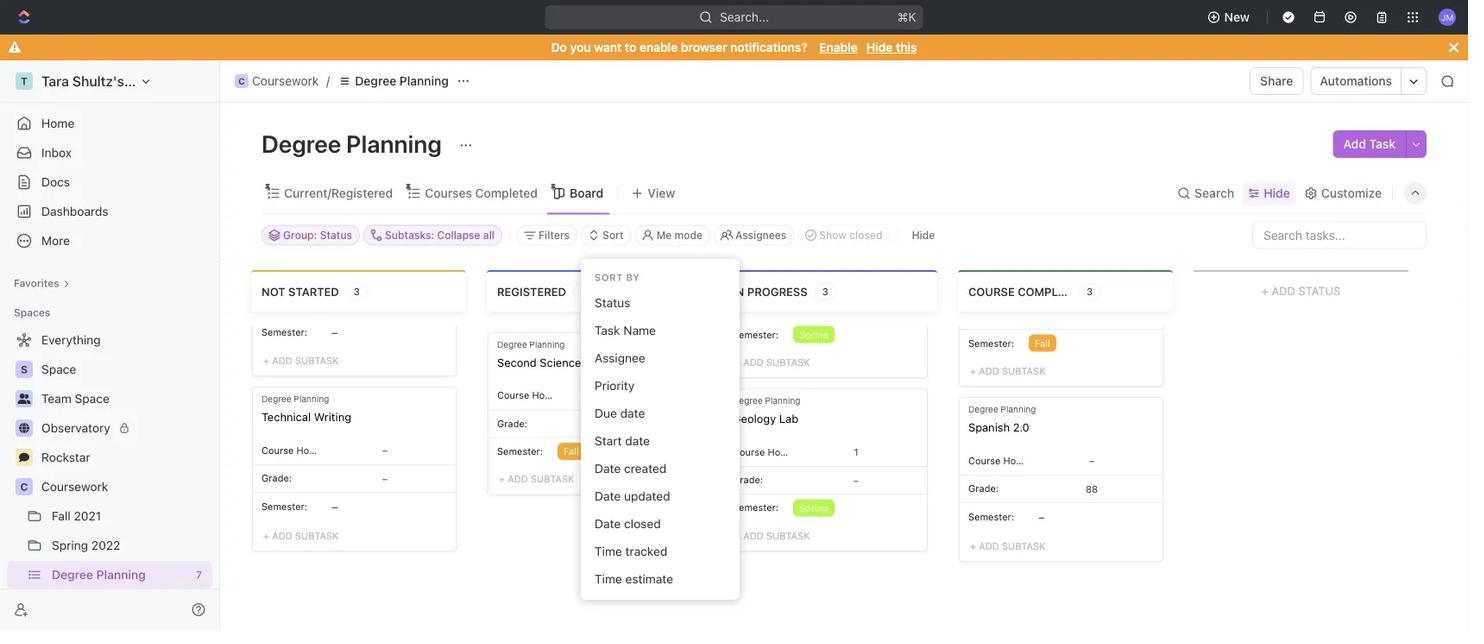 Task type: locate. For each thing, give the bounding box(es) containing it.
1 3 from the left
[[354, 286, 360, 297]]

3 date from the top
[[595, 517, 621, 531]]

course for geology
[[733, 446, 765, 457]]

degree planning link
[[333, 71, 453, 92]]

degree inside degree planning second science lab
[[497, 339, 527, 349]]

time tracked button
[[588, 538, 733, 565]]

1 vertical spatial 1
[[854, 446, 859, 457]]

start date button
[[588, 427, 733, 455]]

–
[[622, 390, 628, 401], [382, 444, 388, 456], [1089, 455, 1095, 466], [382, 472, 388, 484], [854, 474, 859, 485]]

sort inside dropdown button
[[603, 229, 624, 241]]

date up date closed
[[595, 489, 621, 503]]

0 horizontal spatial coursework
[[41, 480, 108, 494]]

closed
[[624, 517, 661, 531]]

status button
[[588, 289, 733, 317]]

grade: for technical
[[262, 472, 292, 483]]

degree inside degree planning technical writing
[[262, 393, 292, 403]]

0 vertical spatial task
[[1370, 137, 1396, 151]]

in progress
[[733, 284, 808, 297]]

grade: down technical
[[262, 472, 292, 483]]

course hours: for second
[[497, 390, 562, 401]]

lab up priority
[[584, 355, 604, 368]]

planning for technical writing
[[294, 393, 329, 403]]

1 horizontal spatial lab
[[779, 411, 799, 424]]

hours:
[[532, 390, 562, 401], [296, 444, 326, 455], [768, 446, 798, 457], [1003, 454, 1033, 466]]

planning inside degree planning link
[[400, 74, 449, 88]]

course for second
[[497, 390, 529, 401]]

3 3 from the left
[[1087, 286, 1093, 297]]

lab inside degree planning geology lab
[[779, 411, 799, 424]]

grade:
[[497, 418, 528, 429], [262, 472, 292, 483], [733, 474, 763, 485], [969, 482, 999, 494]]

0 vertical spatial lab
[[584, 355, 604, 368]]

course hours: down geology
[[733, 446, 798, 457]]

1 time from the top
[[595, 544, 622, 558]]

course hours: for spanish
[[969, 454, 1033, 466]]

date right 'due' in the bottom of the page
[[620, 406, 645, 420]]

tracked
[[625, 544, 668, 558]]

grade: for second
[[497, 418, 528, 429]]

date for date created
[[595, 461, 621, 476]]

geology
[[733, 411, 776, 424]]

do
[[551, 40, 567, 54]]

3 for not started
[[354, 286, 360, 297]]

degree planning technical writing
[[262, 393, 351, 423]]

course
[[497, 390, 529, 401], [262, 444, 294, 455], [733, 446, 765, 457], [969, 454, 1001, 466]]

planning inside degree planning spanish 2.0
[[1001, 404, 1036, 414]]

hours: down writing
[[296, 444, 326, 455]]

1 horizontal spatial 3
[[822, 286, 828, 297]]

1 vertical spatial coursework
[[41, 480, 108, 494]]

date for start date
[[625, 434, 650, 448]]

share
[[1260, 74, 1293, 88]]

courses
[[425, 186, 472, 200]]

hours: down geology
[[768, 446, 798, 457]]

grade: for spanish
[[969, 482, 999, 494]]

semester:
[[262, 326, 307, 337], [733, 328, 779, 340], [969, 337, 1014, 348], [497, 445, 543, 456], [262, 501, 307, 512], [733, 501, 779, 513], [969, 511, 1014, 522]]

favorites button
[[7, 273, 77, 293]]

due date button
[[588, 400, 733, 427]]

2 vertical spatial date
[[595, 517, 621, 531]]

start
[[595, 434, 622, 448]]

+
[[1262, 284, 1269, 297], [263, 355, 269, 366], [735, 356, 741, 367], [970, 365, 976, 376], [499, 473, 505, 484], [263, 529, 269, 541], [735, 529, 741, 541], [970, 540, 976, 551]]

time inside time tracked button
[[595, 544, 622, 558]]

time
[[595, 544, 622, 558], [595, 572, 622, 586]]

grade: for geology
[[733, 474, 763, 485]]

3
[[354, 286, 360, 297], [822, 286, 828, 297], [1087, 286, 1093, 297]]

0 horizontal spatial task
[[595, 323, 620, 337]]

hours: for science
[[532, 390, 562, 401]]

due
[[595, 406, 617, 420]]

1
[[582, 286, 586, 297], [854, 446, 859, 457]]

status down "search tasks..." text field
[[1299, 284, 1341, 297]]

– button
[[558, 382, 692, 408], [322, 437, 448, 463], [1029, 447, 1155, 473], [322, 465, 448, 491], [793, 467, 919, 493]]

date up date created in the bottom of the page
[[625, 434, 650, 448]]

time inside "time estimate" button
[[595, 572, 622, 586]]

1 horizontal spatial coursework
[[252, 74, 319, 88]]

0 vertical spatial c
[[238, 76, 245, 86]]

– for spanish 2.0
[[1089, 455, 1095, 466]]

date
[[620, 406, 645, 420], [625, 434, 650, 448]]

coursework
[[252, 74, 319, 88], [41, 480, 108, 494]]

name
[[623, 323, 656, 337]]

course down second
[[497, 390, 529, 401]]

browser
[[681, 40, 727, 54]]

course hours: down second
[[497, 390, 562, 401]]

hide inside dropdown button
[[1264, 186, 1290, 200]]

1 horizontal spatial task
[[1370, 137, 1396, 151]]

0 vertical spatial time
[[595, 544, 622, 558]]

updated
[[624, 489, 670, 503]]

1 vertical spatial c
[[20, 481, 28, 493]]

inbox link
[[7, 139, 212, 167]]

0 horizontal spatial hide
[[867, 40, 893, 54]]

time estimate
[[595, 572, 673, 586]]

inbox
[[41, 145, 72, 160]]

c inside "element"
[[20, 481, 28, 493]]

degree up second
[[497, 339, 527, 349]]

degree right /
[[355, 74, 396, 88]]

in
[[733, 284, 744, 297]]

1 horizontal spatial hide
[[912, 229, 935, 241]]

degree up technical
[[262, 393, 292, 403]]

0 horizontal spatial 1
[[582, 286, 586, 297]]

c for c coursework /
[[238, 76, 245, 86]]

degree inside degree planning link
[[355, 74, 396, 88]]

started
[[288, 284, 339, 297]]

3 inside the "course completed 3"
[[1087, 286, 1093, 297]]

grade: down geology
[[733, 474, 763, 485]]

course hours: down spanish
[[969, 454, 1033, 466]]

1 vertical spatial sort
[[595, 272, 623, 283]]

degree planning second science lab
[[497, 339, 604, 368]]

planning
[[400, 74, 449, 88], [346, 129, 442, 158], [530, 339, 565, 349], [294, 393, 329, 403], [765, 395, 801, 405], [1001, 404, 1036, 414]]

degree planning right /
[[355, 74, 449, 88]]

grade: down second
[[497, 418, 528, 429]]

⌘k
[[898, 10, 916, 24]]

not
[[262, 284, 285, 297]]

0 vertical spatial sort
[[603, 229, 624, 241]]

status down the sort by
[[595, 296, 631, 310]]

degree planning
[[355, 74, 449, 88], [262, 129, 447, 158]]

1 vertical spatial task
[[595, 323, 620, 337]]

1 horizontal spatial c
[[238, 76, 245, 86]]

date inside button
[[595, 461, 621, 476]]

Search tasks... text field
[[1253, 222, 1426, 248]]

2 horizontal spatial 3
[[1087, 286, 1093, 297]]

+ add status
[[1262, 284, 1341, 297]]

favorites
[[14, 277, 59, 289]]

0 horizontal spatial c
[[20, 481, 28, 493]]

1 inside button
[[854, 446, 859, 457]]

course for technical
[[262, 444, 294, 455]]

grade: down spanish
[[969, 482, 999, 494]]

add inside button
[[1344, 137, 1366, 151]]

2 3 from the left
[[822, 286, 828, 297]]

automations
[[1320, 74, 1392, 88]]

date inside button
[[625, 434, 650, 448]]

task up the customize
[[1370, 137, 1396, 151]]

0 horizontal spatial lab
[[584, 355, 604, 368]]

want
[[594, 40, 622, 54]]

course down spanish
[[969, 454, 1001, 466]]

search
[[1195, 186, 1235, 200]]

subtask
[[295, 355, 339, 366], [766, 356, 810, 367], [1002, 365, 1046, 376], [531, 473, 574, 484], [295, 529, 339, 541], [766, 529, 810, 541], [1002, 540, 1046, 551]]

1 date from the top
[[595, 461, 621, 476]]

1 vertical spatial degree planning
[[262, 129, 447, 158]]

1 horizontal spatial 1
[[854, 446, 859, 457]]

degree for spanish
[[969, 404, 999, 414]]

hide inside button
[[912, 229, 935, 241]]

to
[[625, 40, 636, 54]]

0 vertical spatial coursework, , element
[[235, 74, 249, 88]]

2 horizontal spatial hide
[[1264, 186, 1290, 200]]

sort for sort by
[[595, 272, 623, 283]]

degree planning up current/registered on the left of page
[[262, 129, 447, 158]]

1 vertical spatial date
[[595, 489, 621, 503]]

degree inside degree planning geology lab
[[733, 395, 763, 405]]

planning inside degree planning geology lab
[[765, 395, 801, 405]]

date
[[595, 461, 621, 476], [595, 489, 621, 503], [595, 517, 621, 531]]

c inside c coursework /
[[238, 76, 245, 86]]

course down geology
[[733, 446, 765, 457]]

date left closed in the bottom left of the page
[[595, 517, 621, 531]]

sort up the sort by
[[603, 229, 624, 241]]

degree up spanish
[[969, 404, 999, 414]]

sort
[[603, 229, 624, 241], [595, 272, 623, 283]]

2 time from the top
[[595, 572, 622, 586]]

search...
[[720, 10, 769, 24]]

lab right geology
[[779, 411, 799, 424]]

2 vertical spatial hide
[[912, 229, 935, 241]]

coursework, , element
[[235, 74, 249, 88], [16, 478, 33, 495]]

0 horizontal spatial status
[[595, 296, 631, 310]]

c for c
[[20, 481, 28, 493]]

degree
[[355, 74, 396, 88], [262, 129, 341, 158], [497, 339, 527, 349], [262, 393, 292, 403], [733, 395, 763, 405], [969, 404, 999, 414]]

time down time tracked
[[595, 572, 622, 586]]

degree inside degree planning spanish 2.0
[[969, 404, 999, 414]]

courses completed
[[425, 186, 538, 200]]

created
[[624, 461, 667, 476]]

c
[[238, 76, 245, 86], [20, 481, 28, 493]]

1 vertical spatial date
[[625, 434, 650, 448]]

0 vertical spatial hide
[[867, 40, 893, 54]]

time down date closed
[[595, 544, 622, 558]]

writing
[[314, 410, 351, 423]]

course hours: for technical
[[262, 444, 326, 455]]

0 horizontal spatial coursework, , element
[[16, 478, 33, 495]]

status
[[1299, 284, 1341, 297], [595, 296, 631, 310]]

course down technical
[[262, 444, 294, 455]]

hours: down 2.0
[[1003, 454, 1033, 466]]

– for technical writing
[[382, 444, 388, 456]]

1 vertical spatial lab
[[779, 411, 799, 424]]

sort left by on the left of page
[[595, 272, 623, 283]]

0 vertical spatial date
[[620, 406, 645, 420]]

date inside button
[[620, 406, 645, 420]]

planning inside degree planning technical writing
[[294, 393, 329, 403]]

– button for second science lab
[[558, 382, 692, 408]]

degree up geology
[[733, 395, 763, 405]]

notifications?
[[730, 40, 808, 54]]

1 vertical spatial time
[[595, 572, 622, 586]]

1 vertical spatial hide
[[1264, 186, 1290, 200]]

second
[[497, 355, 537, 368]]

date down start
[[595, 461, 621, 476]]

completed
[[1018, 284, 1087, 297]]

hours: down science
[[532, 390, 562, 401]]

0 vertical spatial date
[[595, 461, 621, 476]]

2 date from the top
[[595, 489, 621, 503]]

1 button
[[793, 439, 919, 465]]

lab inside degree planning second science lab
[[584, 355, 604, 368]]

task up assignee at the bottom left of page
[[595, 323, 620, 337]]

hide
[[867, 40, 893, 54], [1264, 186, 1290, 200], [912, 229, 935, 241]]

course hours: down technical
[[262, 444, 326, 455]]

hide button
[[905, 225, 942, 246]]

0 horizontal spatial 3
[[354, 286, 360, 297]]

88 button
[[1029, 475, 1155, 501]]

planning inside degree planning second science lab
[[530, 339, 565, 349]]

date updated button
[[588, 483, 733, 510]]

add
[[1344, 137, 1366, 151], [1272, 284, 1296, 297], [272, 355, 292, 366], [743, 356, 764, 367], [979, 365, 999, 376], [508, 473, 528, 484], [272, 529, 292, 541], [743, 529, 764, 541], [979, 540, 999, 551]]

1 vertical spatial coursework, , element
[[16, 478, 33, 495]]

course hours:
[[497, 390, 562, 401], [262, 444, 326, 455], [733, 446, 798, 457], [969, 454, 1033, 466]]

customize
[[1321, 186, 1382, 200]]



Task type: vqa. For each thing, say whether or not it's contained in the screenshot.
second "Time" from the bottom
yes



Task type: describe. For each thing, give the bounding box(es) containing it.
hide button
[[1243, 181, 1296, 205]]

board link
[[566, 181, 604, 205]]

current/registered
[[284, 186, 393, 200]]

sort button
[[581, 225, 632, 246]]

enable
[[640, 40, 678, 54]]

date created
[[595, 461, 667, 476]]

docs link
[[7, 168, 212, 196]]

date updated
[[595, 489, 670, 503]]

do you want to enable browser notifications? enable hide this
[[551, 40, 917, 54]]

progress
[[747, 284, 808, 297]]

1 horizontal spatial status
[[1299, 284, 1341, 297]]

home link
[[7, 110, 212, 137]]

0 vertical spatial degree planning
[[355, 74, 449, 88]]

time for time tracked
[[595, 544, 622, 558]]

time tracked
[[595, 544, 668, 558]]

technical
[[262, 410, 311, 423]]

c coursework /
[[238, 74, 330, 88]]

by
[[626, 272, 640, 283]]

hours: for 2.0
[[1003, 454, 1033, 466]]

degree planning geology lab
[[733, 395, 801, 424]]

courses completed link
[[421, 181, 538, 205]]

docs
[[41, 175, 70, 189]]

due date
[[595, 406, 645, 420]]

automations button
[[1312, 68, 1401, 94]]

estimate
[[625, 572, 673, 586]]

degree planning spanish 2.0
[[969, 404, 1036, 433]]

2.0
[[1013, 420, 1030, 433]]

hours: for lab
[[768, 446, 798, 457]]

priority
[[595, 378, 635, 393]]

date closed button
[[588, 510, 733, 538]]

new button
[[1200, 3, 1260, 31]]

0 vertical spatial 1
[[582, 286, 586, 297]]

task name
[[595, 323, 656, 337]]

date for date closed
[[595, 517, 621, 531]]

share button
[[1250, 67, 1304, 95]]

course
[[969, 284, 1015, 297]]

sort for sort
[[603, 229, 624, 241]]

status inside button
[[595, 296, 631, 310]]

date for date updated
[[595, 489, 621, 503]]

1 horizontal spatial coursework, , element
[[235, 74, 249, 88]]

coursework link
[[41, 473, 209, 501]]

hours: for writing
[[296, 444, 326, 455]]

registered
[[497, 284, 566, 297]]

spanish
[[969, 420, 1010, 433]]

course hours: for geology
[[733, 446, 798, 457]]

3 for in progress
[[822, 286, 828, 297]]

0 vertical spatial coursework
[[252, 74, 319, 88]]

course for spanish
[[969, 454, 1001, 466]]

assignee
[[595, 351, 646, 365]]

– for second science lab
[[622, 390, 628, 401]]

board
[[570, 186, 604, 200]]

dashboards
[[41, 204, 108, 218]]

degree up current/registered link
[[262, 129, 341, 158]]

enable
[[819, 40, 858, 54]]

new
[[1225, 10, 1250, 24]]

science
[[540, 355, 581, 368]]

date created button
[[588, 455, 733, 483]]

task inside button
[[595, 323, 620, 337]]

degree for technical
[[262, 393, 292, 403]]

planning for spanish 2.0
[[1001, 404, 1036, 414]]

add task button
[[1333, 130, 1406, 158]]

start date
[[595, 434, 650, 448]]

planning for geology lab
[[765, 395, 801, 405]]

not started
[[262, 284, 339, 297]]

add task
[[1344, 137, 1396, 151]]

date for due date
[[620, 406, 645, 420]]

home
[[41, 116, 74, 130]]

spaces
[[14, 306, 50, 319]]

time for time estimate
[[595, 572, 622, 586]]

– button for spanish 2.0
[[1029, 447, 1155, 473]]

coursework, , element inside sidebar navigation
[[16, 478, 33, 495]]

assignees button
[[714, 225, 794, 246]]

degree for geology
[[733, 395, 763, 405]]

date closed
[[595, 517, 661, 531]]

dashboards link
[[7, 198, 212, 225]]

task inside button
[[1370, 137, 1396, 151]]

you
[[570, 40, 591, 54]]

sidebar navigation
[[0, 60, 220, 630]]

coursework inside coursework link
[[41, 480, 108, 494]]

planning for second science lab
[[530, 339, 565, 349]]

customize button
[[1299, 181, 1387, 205]]

degree for second
[[497, 339, 527, 349]]

88
[[1086, 483, 1098, 494]]

search button
[[1172, 181, 1240, 205]]

completed
[[475, 186, 538, 200]]

– button for technical writing
[[322, 437, 448, 463]]

course completed 3
[[969, 284, 1093, 297]]

assignee button
[[588, 344, 733, 372]]

current/registered link
[[281, 181, 393, 205]]

/
[[326, 74, 330, 88]]

priority button
[[588, 372, 733, 400]]

this
[[896, 40, 917, 54]]

assignees
[[735, 229, 787, 241]]

task name button
[[588, 317, 733, 344]]



